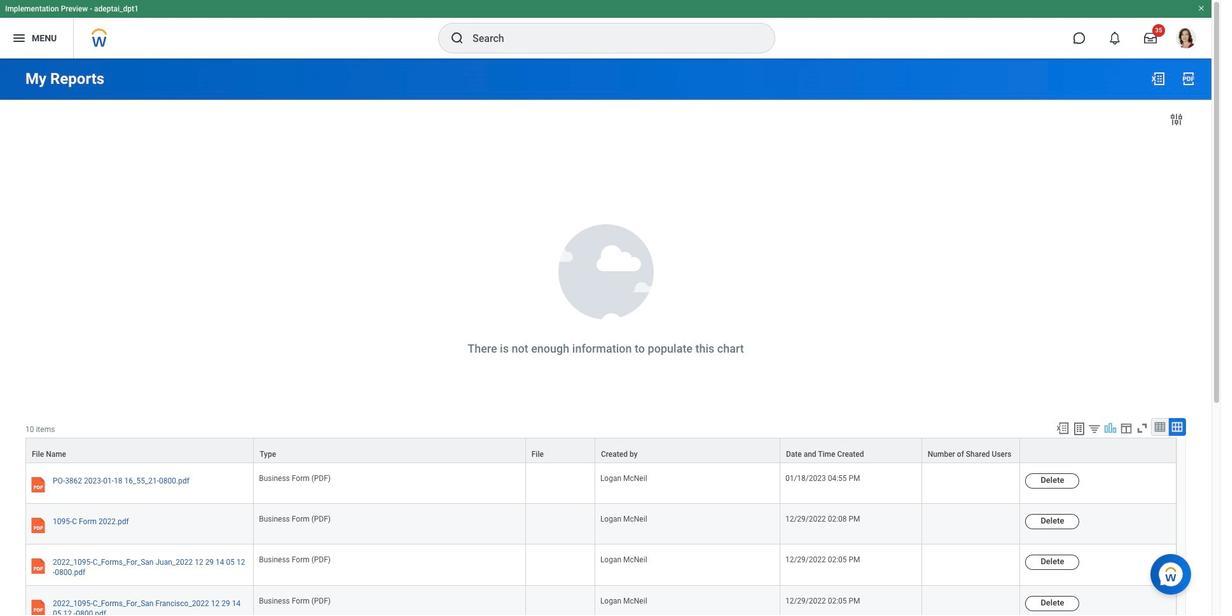 Task type: locate. For each thing, give the bounding box(es) containing it.
1 row from the top
[[25, 438, 1177, 464]]

fullscreen image
[[1135, 422, 1149, 436]]

export to excel image
[[1150, 71, 1166, 86]]

my reports - expand/collapse chart image
[[1103, 422, 1117, 436]]

cell
[[526, 464, 595, 504], [922, 464, 1020, 504], [526, 504, 595, 545], [922, 504, 1020, 545], [526, 545, 595, 587], [922, 545, 1020, 587], [526, 587, 595, 616], [922, 587, 1020, 616]]

3 business form (pdf) element from the top
[[259, 553, 331, 565]]

row
[[25, 438, 1177, 464], [25, 464, 1177, 504], [25, 504, 1177, 545], [25, 545, 1177, 587], [25, 587, 1177, 616]]

business form (pdf) element
[[259, 472, 331, 483], [259, 513, 331, 524], [259, 553, 331, 565], [259, 595, 331, 606]]

inbox large image
[[1144, 32, 1157, 45]]

export to excel image
[[1056, 422, 1070, 436]]

toolbar
[[1050, 418, 1186, 438]]

select to filter grid data image
[[1088, 422, 1101, 436]]

justify image
[[11, 31, 27, 46]]

notifications large image
[[1108, 32, 1121, 45]]

table image
[[1154, 421, 1166, 434]]

configure and view chart data image
[[1169, 112, 1184, 127]]

2 business form (pdf) element from the top
[[259, 513, 331, 524]]

4 business form (pdf) element from the top
[[259, 595, 331, 606]]

main content
[[0, 59, 1212, 616]]

banner
[[0, 0, 1212, 59]]

business form (pdf) element for 1st row from the bottom
[[259, 595, 331, 606]]

Search Workday  search field
[[473, 24, 749, 52]]

click to view/edit grid preferences image
[[1119, 422, 1133, 436]]

1 business form (pdf) element from the top
[[259, 472, 331, 483]]

close environment banner image
[[1198, 4, 1205, 12]]



Task type: describe. For each thing, give the bounding box(es) containing it.
business form (pdf) element for third row from the bottom of the page
[[259, 513, 331, 524]]

expand table image
[[1171, 421, 1184, 434]]

3 row from the top
[[25, 504, 1177, 545]]

business form (pdf) element for 4th row from the top of the page
[[259, 553, 331, 565]]

2 row from the top
[[25, 464, 1177, 504]]

4 row from the top
[[25, 545, 1177, 587]]

business form (pdf) element for 4th row from the bottom
[[259, 472, 331, 483]]

5 row from the top
[[25, 587, 1177, 616]]

export to worksheets image
[[1072, 422, 1087, 437]]

view printable version (pdf) image
[[1181, 71, 1196, 86]]

profile logan mcneil image
[[1176, 28, 1196, 51]]

search image
[[450, 31, 465, 46]]



Task type: vqa. For each thing, say whether or not it's contained in the screenshot.
4th Row from the bottom Business Form (PDF) "ELEMENT"
yes



